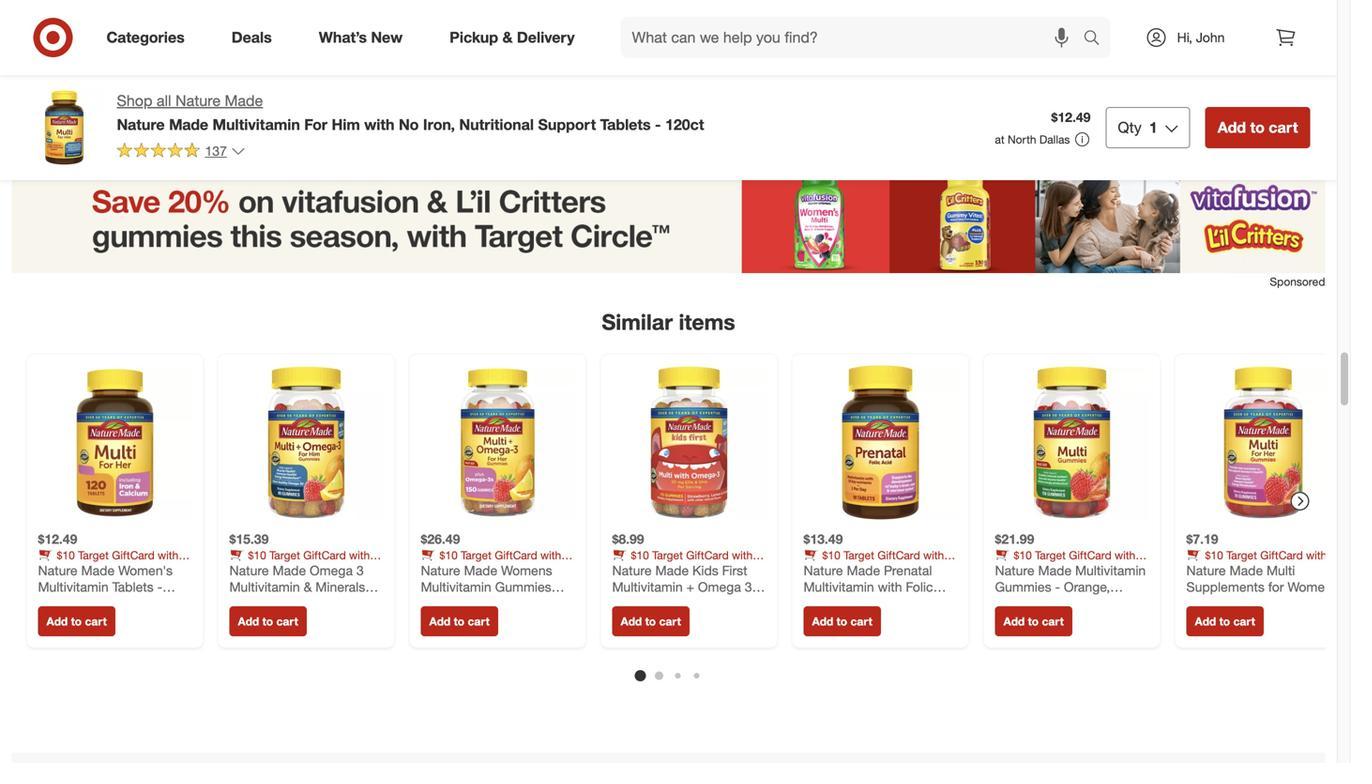 Task type: locate. For each thing, give the bounding box(es) containing it.
giftcard for $21.99
[[1069, 548, 1112, 562]]

$12.49
[[1052, 109, 1091, 125], [38, 531, 77, 547]]

nutritional
[[459, 115, 534, 134]]

made inside nature made omega 3 multivitamin & minerals gummies for men - 80ct
[[273, 562, 306, 579]]

target for $12.49
[[78, 548, 109, 562]]

$10 left women's
[[57, 548, 75, 562]]

hi,
[[1178, 29, 1193, 46]]

$10 target giftcard with $40 health & beauty purchase for $21.99
[[996, 548, 1145, 576]]

add to cart button for $26.49
[[421, 607, 498, 637]]

giftcard for $13.49
[[878, 548, 921, 562]]

& inside nature made omega 3 multivitamin & minerals gummies for men - 80ct
[[304, 579, 312, 595]]

add to cart for $21.99
[[1004, 614, 1064, 629]]

3 purchase from the left
[[524, 562, 571, 576]]

qty 1
[[1118, 118, 1158, 137]]

6 beauty from the left
[[1061, 562, 1096, 576]]

4 beauty from the left
[[678, 562, 713, 576]]

$21.99
[[996, 531, 1035, 547]]

cart for $21.99
[[1042, 614, 1064, 629]]

nature made multi supplements for women - 70ct image
[[1187, 366, 1341, 520]]

with
[[364, 115, 395, 134], [158, 548, 179, 562], [349, 548, 370, 562], [541, 548, 562, 562], [732, 548, 753, 562], [924, 548, 945, 562], [1115, 548, 1136, 562], [1307, 548, 1328, 562]]

$40 for $13.49
[[804, 562, 822, 576]]

5 $40 from the left
[[804, 562, 822, 576]]

target
[[78, 548, 109, 562], [270, 548, 300, 562], [461, 548, 492, 562], [653, 548, 683, 562], [844, 548, 875, 562], [1036, 548, 1066, 562], [1227, 548, 1258, 562]]

2 $10 target giftcard with $40 health & beauty purchase from the left
[[230, 548, 379, 576]]

add to cart button for $12.49
[[38, 607, 115, 637]]

6 $40 from the left
[[996, 562, 1014, 576]]

health for $26.49
[[442, 562, 473, 576]]

pickup
[[450, 28, 499, 47]]

5 $10 target giftcard with $40 health & beauty purchase from the left
[[804, 548, 954, 576]]

$10 down '$15.39'
[[248, 548, 266, 562]]

made for $7.19
[[1230, 562, 1264, 579]]

categories link
[[91, 17, 208, 58]]

add down $21.99 at bottom
[[1004, 614, 1025, 629]]

5 beauty from the left
[[869, 562, 904, 576]]

3
[[357, 562, 364, 579]]

nature down '$15.39'
[[230, 562, 269, 579]]

made inside 'nature made multi supplements for women - 70ct'
[[1230, 562, 1264, 579]]

2 health from the left
[[251, 562, 282, 576]]

what's new
[[319, 28, 403, 47]]

$40 for $21.99
[[996, 562, 1014, 576]]

add to cart for $26.49
[[429, 614, 490, 629]]

purchase for $8.99
[[716, 562, 762, 576]]

ask a question button
[[106, 5, 236, 47]]

add down 70ct
[[1196, 614, 1217, 629]]

to for $21.99
[[1029, 614, 1039, 629]]

$40
[[38, 562, 56, 576], [230, 562, 248, 576], [421, 562, 439, 576], [613, 562, 631, 576], [804, 562, 822, 576], [996, 562, 1014, 576], [1187, 562, 1205, 576]]

7 $10 target giftcard with $40 health & beauty purchase from the left
[[1187, 548, 1337, 576]]

tablets inside shop all nature made nature made multivitamin for him with no iron, nutritional support tablets - 120ct
[[601, 115, 651, 134]]

0 horizontal spatial 120ct
[[38, 595, 71, 612]]

add to cart button for $15.39
[[230, 607, 307, 637]]

nature inside nature made women's multivitamin tablets - 120ct
[[38, 562, 78, 579]]

$10 down $26.49
[[440, 548, 458, 562]]

health
[[59, 562, 90, 576], [251, 562, 282, 576], [442, 562, 473, 576], [634, 562, 665, 576], [825, 562, 856, 576], [1017, 562, 1048, 576], [1208, 562, 1239, 576]]

3 giftcard from the left
[[495, 548, 538, 562]]

add for $7.19
[[1196, 614, 1217, 629]]

at
[[996, 132, 1005, 146]]

beauty for $13.49
[[869, 562, 904, 576]]

him
[[332, 115, 360, 134]]

$10
[[57, 548, 75, 562], [248, 548, 266, 562], [440, 548, 458, 562], [631, 548, 649, 562], [823, 548, 841, 562], [1014, 548, 1032, 562], [1206, 548, 1224, 562]]

add down the $13.49
[[813, 614, 834, 629]]

made left multi
[[1230, 562, 1264, 579]]

health up supplements
[[1208, 562, 1239, 576]]

120ct inside shop all nature made nature made multivitamin for him with no iron, nutritional support tablets - 120ct
[[666, 115, 705, 134]]

for inside 'nature made multi supplements for women - 70ct'
[[1269, 579, 1285, 595]]

add to cart for $12.49
[[46, 614, 107, 629]]

beauty
[[103, 562, 138, 576], [295, 562, 329, 576], [486, 562, 521, 576], [678, 562, 713, 576], [869, 562, 904, 576], [1061, 562, 1096, 576], [1252, 562, 1287, 576]]

add
[[1218, 118, 1247, 137], [46, 614, 68, 629], [238, 614, 259, 629], [429, 614, 451, 629], [621, 614, 642, 629], [813, 614, 834, 629], [1004, 614, 1025, 629], [1196, 614, 1217, 629]]

-
[[655, 115, 661, 134], [157, 579, 162, 595], [339, 595, 344, 612], [1187, 595, 1192, 612]]

7 $10 from the left
[[1206, 548, 1224, 562]]

3 health from the left
[[442, 562, 473, 576]]

items
[[679, 309, 736, 335]]

add right 1 at right
[[1218, 118, 1247, 137]]

target for $8.99
[[653, 548, 683, 562]]

$10 for $26.49
[[440, 548, 458, 562]]

what's
[[319, 28, 367, 47]]

nature inside nature made omega 3 multivitamin & minerals gummies for men - 80ct
[[230, 562, 269, 579]]

made left women's
[[81, 562, 115, 579]]

with inside shop all nature made nature made multivitamin for him with no iron, nutritional support tablets - 120ct
[[364, 115, 395, 134]]

4 $10 from the left
[[631, 548, 649, 562]]

purchase for $26.49
[[524, 562, 571, 576]]

add to cart button for $8.99
[[613, 607, 690, 637]]

1 horizontal spatial for
[[1269, 579, 1285, 595]]

made
[[225, 92, 263, 110], [169, 115, 208, 134], [81, 562, 115, 579], [273, 562, 306, 579], [1230, 562, 1264, 579]]

add to cart for $15.39
[[238, 614, 298, 629]]

deals
[[232, 28, 272, 47]]

health down '$15.39'
[[251, 562, 282, 576]]

5 purchase from the left
[[907, 562, 954, 576]]

$10 down the $13.49
[[823, 548, 841, 562]]

3 $10 target giftcard with $40 health & beauty purchase from the left
[[421, 548, 571, 576]]

target for $13.49
[[844, 548, 875, 562]]

cart
[[1270, 118, 1299, 137], [85, 614, 107, 629], [276, 614, 298, 629], [468, 614, 490, 629], [659, 614, 681, 629], [851, 614, 873, 629], [1042, 614, 1064, 629], [1234, 614, 1256, 629]]

pickup & delivery link
[[434, 17, 599, 58]]

1 giftcard from the left
[[112, 548, 155, 562]]

with for $13.49
[[924, 548, 945, 562]]

6 $10 target giftcard with $40 health & beauty purchase from the left
[[996, 548, 1145, 576]]

1 horizontal spatial 120ct
[[666, 115, 705, 134]]

4 health from the left
[[634, 562, 665, 576]]

$10 for $8.99
[[631, 548, 649, 562]]

hi, john
[[1178, 29, 1226, 46]]

0 horizontal spatial tablets
[[112, 579, 154, 595]]

$40 for $7.19
[[1187, 562, 1205, 576]]

made left omega on the left of the page
[[273, 562, 306, 579]]

2 giftcard from the left
[[303, 548, 346, 562]]

health down $26.49
[[442, 562, 473, 576]]

beauty for $26.49
[[486, 562, 521, 576]]

add down $26.49
[[429, 614, 451, 629]]

$10 target giftcard with $40 health & beauty purchase for $26.49
[[421, 548, 571, 576]]

4 $40 from the left
[[613, 562, 631, 576]]

137 link
[[117, 142, 246, 163]]

multivitamin inside shop all nature made nature made multivitamin for him with no iron, nutritional support tablets - 120ct
[[213, 115, 300, 134]]

6 health from the left
[[1017, 562, 1048, 576]]

nature left women's
[[38, 562, 78, 579]]

nature down $7.19
[[1187, 562, 1227, 579]]

giftcard for $7.19
[[1261, 548, 1304, 562]]

with for $7.19
[[1307, 548, 1328, 562]]

1 target from the left
[[78, 548, 109, 562]]

health down '$8.99'
[[634, 562, 665, 576]]

health for $8.99
[[634, 562, 665, 576]]

7 purchase from the left
[[1290, 562, 1337, 576]]

giftcard
[[112, 548, 155, 562], [303, 548, 346, 562], [495, 548, 538, 562], [686, 548, 729, 562], [878, 548, 921, 562], [1069, 548, 1112, 562], [1261, 548, 1304, 562]]

deals link
[[216, 17, 295, 58]]

7 target from the left
[[1227, 548, 1258, 562]]

giftcard for $12.49
[[112, 548, 155, 562]]

health left women's
[[59, 562, 90, 576]]

tablets
[[601, 115, 651, 134], [112, 579, 154, 595]]

7 health from the left
[[1208, 562, 1239, 576]]

to for $8.99
[[646, 614, 656, 629]]

7 $40 from the left
[[1187, 562, 1205, 576]]

- inside nature made women's multivitamin tablets - 120ct
[[157, 579, 162, 595]]

target for $21.99
[[1036, 548, 1066, 562]]

4 giftcard from the left
[[686, 548, 729, 562]]

2 beauty from the left
[[295, 562, 329, 576]]

5 giftcard from the left
[[878, 548, 921, 562]]

men
[[309, 595, 335, 612]]

1 horizontal spatial $12.49
[[1052, 109, 1091, 125]]

to
[[1251, 118, 1265, 137], [71, 614, 82, 629], [262, 614, 273, 629], [454, 614, 465, 629], [646, 614, 656, 629], [837, 614, 848, 629], [1029, 614, 1039, 629], [1220, 614, 1231, 629]]

1 $10 from the left
[[57, 548, 75, 562]]

6 $10 from the left
[[1014, 548, 1032, 562]]

1 $10 target giftcard with $40 health & beauty purchase from the left
[[38, 548, 188, 576]]

$12.49 up nature made women's multivitamin tablets - 120ct
[[38, 531, 77, 547]]

4 $10 target giftcard with $40 health & beauty purchase from the left
[[613, 548, 762, 576]]

add for $21.99
[[1004, 614, 1025, 629]]

what's new link
[[303, 17, 426, 58]]

0 horizontal spatial $12.49
[[38, 531, 77, 547]]

health for $21.99
[[1017, 562, 1048, 576]]

health down the $13.49
[[825, 562, 856, 576]]

$10 for $13.49
[[823, 548, 841, 562]]

nature
[[176, 92, 221, 110], [117, 115, 165, 134], [38, 562, 78, 579], [230, 562, 269, 579], [1187, 562, 1227, 579]]

$10 target giftcard with $40 health & beauty purchase for $12.49
[[38, 548, 188, 576]]

2 $40 from the left
[[230, 562, 248, 576]]

john
[[1197, 29, 1226, 46]]

1 purchase from the left
[[141, 562, 188, 576]]

add for $12.49
[[46, 614, 68, 629]]

multivitamin up 137
[[213, 115, 300, 134]]

nature made multivitamin gummies - orange, cherry & mixed berry - 150ct image
[[996, 366, 1150, 520]]

& for $12.49
[[93, 562, 100, 576]]

multivitamin inside nature made women's multivitamin tablets - 120ct
[[38, 579, 109, 595]]

add down the gummies
[[238, 614, 259, 629]]

cart for $13.49
[[851, 614, 873, 629]]

to for $12.49
[[71, 614, 82, 629]]

add to cart for $7.19
[[1196, 614, 1256, 629]]

with for $21.99
[[1115, 548, 1136, 562]]

women
[[1288, 579, 1333, 595]]

for inside nature made omega 3 multivitamin & minerals gummies for men - 80ct
[[290, 595, 305, 612]]

giftcard for $8.99
[[686, 548, 729, 562]]

categories
[[107, 28, 185, 47]]

1 vertical spatial $12.49
[[38, 531, 77, 547]]

new
[[371, 28, 403, 47]]

3 beauty from the left
[[486, 562, 521, 576]]

1 $40 from the left
[[38, 562, 56, 576]]

nature for $12.49
[[38, 562, 78, 579]]

4 target from the left
[[653, 548, 683, 562]]

2 purchase from the left
[[333, 562, 379, 576]]

5 target from the left
[[844, 548, 875, 562]]

for left men
[[290, 595, 305, 612]]

made up 137 link
[[169, 115, 208, 134]]

0 vertical spatial $12.49
[[1052, 109, 1091, 125]]

6 purchase from the left
[[1099, 562, 1145, 576]]

$10 down '$8.99'
[[631, 548, 649, 562]]

purchase
[[141, 562, 188, 576], [333, 562, 379, 576], [524, 562, 571, 576], [716, 562, 762, 576], [907, 562, 954, 576], [1099, 562, 1145, 576], [1290, 562, 1337, 576]]

at north dallas
[[996, 132, 1071, 146]]

$10 down $7.19
[[1206, 548, 1224, 562]]

- inside 'nature made multi supplements for women - 70ct'
[[1187, 595, 1192, 612]]

2 $10 from the left
[[248, 548, 266, 562]]

$10 for $12.49
[[57, 548, 75, 562]]

to for $26.49
[[454, 614, 465, 629]]

1 beauty from the left
[[103, 562, 138, 576]]

1
[[1150, 118, 1158, 137]]

to for $7.19
[[1220, 614, 1231, 629]]

- inside shop all nature made nature made multivitamin for him with no iron, nutritional support tablets - 120ct
[[655, 115, 661, 134]]

3 $40 from the left
[[421, 562, 439, 576]]

image of nature made multivitamin for him with no iron, nutritional support tablets - 120ct image
[[27, 90, 102, 165]]

$10 down $21.99 at bottom
[[1014, 548, 1032, 562]]

add to cart
[[1218, 118, 1299, 137], [46, 614, 107, 629], [238, 614, 298, 629], [429, 614, 490, 629], [621, 614, 681, 629], [813, 614, 873, 629], [1004, 614, 1064, 629], [1196, 614, 1256, 629]]

add down '$8.99'
[[621, 614, 642, 629]]

4 purchase from the left
[[716, 562, 762, 576]]

0 horizontal spatial for
[[290, 595, 305, 612]]

6 target from the left
[[1036, 548, 1066, 562]]

add to cart for $8.99
[[621, 614, 681, 629]]

6 giftcard from the left
[[1069, 548, 1112, 562]]

7 giftcard from the left
[[1261, 548, 1304, 562]]

ask
[[118, 16, 145, 35]]

$10 target giftcard with $40 health & beauty purchase
[[38, 548, 188, 576], [230, 548, 379, 576], [421, 548, 571, 576], [613, 548, 762, 576], [804, 548, 954, 576], [996, 548, 1145, 576], [1187, 548, 1337, 576]]

made inside nature made women's multivitamin tablets - 120ct
[[81, 562, 115, 579]]

5 $10 from the left
[[823, 548, 841, 562]]

2 target from the left
[[270, 548, 300, 562]]

add for $8.99
[[621, 614, 642, 629]]

1 vertical spatial 120ct
[[38, 595, 71, 612]]

add down nature made women's multivitamin tablets - 120ct
[[46, 614, 68, 629]]

pickup & delivery
[[450, 28, 575, 47]]

add to cart button
[[1206, 107, 1311, 148], [38, 607, 115, 637], [230, 607, 307, 637], [421, 607, 498, 637], [613, 607, 690, 637], [804, 607, 881, 637], [996, 607, 1073, 637], [1187, 607, 1264, 637]]

3 target from the left
[[461, 548, 492, 562]]

cart for $12.49
[[85, 614, 107, 629]]

0 vertical spatial tablets
[[601, 115, 651, 134]]

for left women
[[1269, 579, 1285, 595]]

1 health from the left
[[59, 562, 90, 576]]

7 beauty from the left
[[1252, 562, 1287, 576]]

1 horizontal spatial tablets
[[601, 115, 651, 134]]

cart for $8.99
[[659, 614, 681, 629]]

target for $7.19
[[1227, 548, 1258, 562]]

add to cart button for $13.49
[[804, 607, 881, 637]]

gummies
[[230, 595, 286, 612]]

3 $10 from the left
[[440, 548, 458, 562]]

0 vertical spatial 120ct
[[666, 115, 705, 134]]

nature inside 'nature made multi supplements for women - 70ct'
[[1187, 562, 1227, 579]]

no
[[399, 115, 419, 134]]

&
[[503, 28, 513, 47], [93, 562, 100, 576], [285, 562, 292, 576], [476, 562, 483, 576], [668, 562, 675, 576], [859, 562, 866, 576], [1051, 562, 1058, 576], [1242, 562, 1249, 576], [304, 579, 312, 595]]

120ct
[[666, 115, 705, 134], [38, 595, 71, 612]]

120ct inside nature made women's multivitamin tablets - 120ct
[[38, 595, 71, 612]]

1 vertical spatial tablets
[[112, 579, 154, 595]]

for
[[1269, 579, 1285, 595], [290, 595, 305, 612]]

multivitamin left women's
[[38, 579, 109, 595]]

cart for $26.49
[[468, 614, 490, 629]]

health for $12.49
[[59, 562, 90, 576]]

cart for $15.39
[[276, 614, 298, 629]]

$40 for $15.39
[[230, 562, 248, 576]]

health down $21.99 at bottom
[[1017, 562, 1048, 576]]

multivitamin
[[213, 115, 300, 134], [38, 579, 109, 595], [230, 579, 300, 595]]

multivitamin down '$15.39'
[[230, 579, 300, 595]]

5 health from the left
[[825, 562, 856, 576]]

$12.49 up dallas
[[1052, 109, 1091, 125]]



Task type: vqa. For each thing, say whether or not it's contained in the screenshot.
purchase corresponding to $26.49
yes



Task type: describe. For each thing, give the bounding box(es) containing it.
beauty for $8.99
[[678, 562, 713, 576]]

target for $26.49
[[461, 548, 492, 562]]

add to cart for $13.49
[[813, 614, 873, 629]]

women's
[[118, 562, 173, 579]]

What can we help you find? suggestions appear below search field
[[621, 17, 1089, 58]]

$10 for $7.19
[[1206, 548, 1224, 562]]

health for $13.49
[[825, 562, 856, 576]]

$7.19
[[1187, 531, 1219, 547]]

purchase for $12.49
[[141, 562, 188, 576]]

similar
[[602, 309, 673, 335]]

nature right all
[[176, 92, 221, 110]]

& for $15.39
[[285, 562, 292, 576]]

beauty for $12.49
[[103, 562, 138, 576]]

to for $15.39
[[262, 614, 273, 629]]

$13.49
[[804, 531, 843, 547]]

with for $8.99
[[732, 548, 753, 562]]

support
[[538, 115, 596, 134]]

$26.49
[[421, 531, 460, 547]]

ask a question
[[118, 16, 223, 35]]

omega
[[310, 562, 353, 579]]

health for $15.39
[[251, 562, 282, 576]]

cart for $7.19
[[1234, 614, 1256, 629]]

$12.49 inside similar items region
[[38, 531, 77, 547]]

with for $12.49
[[158, 548, 179, 562]]

purchase for $15.39
[[333, 562, 379, 576]]

qty
[[1118, 118, 1142, 137]]

beauty for $21.99
[[1061, 562, 1096, 576]]

target for $15.39
[[270, 548, 300, 562]]

purchase for $21.99
[[1099, 562, 1145, 576]]

similar items
[[602, 309, 736, 335]]

nature made women's multivitamin tablets - 120ct
[[38, 562, 173, 612]]

nature down shop
[[117, 115, 165, 134]]

multi
[[1267, 562, 1296, 579]]

advertisement region
[[12, 164, 1326, 274]]

a
[[149, 16, 157, 35]]

$40 for $8.99
[[613, 562, 631, 576]]

made for $12.49
[[81, 562, 115, 579]]

nature made kids first multivitamin + omega 3 gummies - strawberry, lemon & orange - 70ct image
[[613, 366, 767, 520]]

minerals
[[316, 579, 365, 595]]

$15.39
[[230, 531, 269, 547]]

giftcard for $15.39
[[303, 548, 346, 562]]

with for $26.49
[[541, 548, 562, 562]]

purchase for $13.49
[[907, 562, 954, 576]]

for
[[304, 115, 328, 134]]

beauty for $15.39
[[295, 562, 329, 576]]

all
[[157, 92, 171, 110]]

shop all nature made nature made multivitamin for him with no iron, nutritional support tablets - 120ct
[[117, 92, 705, 134]]

iron,
[[423, 115, 455, 134]]

health for $7.19
[[1208, 562, 1239, 576]]

$10 target giftcard with $40 health & beauty purchase for $13.49
[[804, 548, 954, 576]]

similar items region
[[12, 164, 1352, 763]]

$10 target giftcard with $40 health & beauty purchase for $15.39
[[230, 548, 379, 576]]

$40 for $26.49
[[421, 562, 439, 576]]

giftcard for $26.49
[[495, 548, 538, 562]]

70ct
[[1196, 595, 1222, 612]]

add to cart button for $21.99
[[996, 607, 1073, 637]]

north
[[1008, 132, 1037, 146]]

multivitamin inside nature made omega 3 multivitamin & minerals gummies for men - 80ct
[[230, 579, 300, 595]]

nature made omega 3 multivitamin & minerals gummies for men - 80ct image
[[230, 366, 383, 520]]

made for $15.39
[[273, 562, 306, 579]]

tablets inside nature made women's multivitamin tablets - 120ct
[[112, 579, 154, 595]]

nature made multi supplements for women - 70ct
[[1187, 562, 1333, 612]]

purchase for $7.19
[[1290, 562, 1337, 576]]

$40 for $12.49
[[38, 562, 56, 576]]

& for $21.99
[[1051, 562, 1058, 576]]

nature made omega 3 multivitamin & minerals gummies for men - 80ct
[[230, 562, 373, 612]]

137
[[205, 143, 227, 159]]

beauty for $7.19
[[1252, 562, 1287, 576]]

nature made prenatal multivitamin with folic acid, prenatal vitamin & mineral supplement tablets - 90ct image
[[804, 366, 958, 520]]

delivery
[[517, 28, 575, 47]]

& for $8.99
[[668, 562, 675, 576]]

supplements
[[1187, 579, 1265, 595]]

$10 for $21.99
[[1014, 548, 1032, 562]]

$10 for $15.39
[[248, 548, 266, 562]]

sponsored
[[1270, 275, 1326, 289]]

add for $26.49
[[429, 614, 451, 629]]

& for $7.19
[[1242, 562, 1249, 576]]

$8.99
[[613, 531, 645, 547]]

& for $13.49
[[859, 562, 866, 576]]

nature made women's multivitamin tablets - 120ct image
[[38, 366, 192, 520]]

add for $13.49
[[813, 614, 834, 629]]

made up 137
[[225, 92, 263, 110]]

nature made womens multivitamin gummies with omega 3, for women - fruit flavored - 150ct image
[[421, 366, 575, 520]]

add to cart button for $7.19
[[1187, 607, 1264, 637]]

question
[[162, 16, 223, 35]]

shop
[[117, 92, 152, 110]]

$10 target giftcard with $40 health & beauty purchase for $7.19
[[1187, 548, 1337, 576]]

with for $15.39
[[349, 548, 370, 562]]

add for $15.39
[[238, 614, 259, 629]]

- inside nature made omega 3 multivitamin & minerals gummies for men - 80ct
[[339, 595, 344, 612]]

nature for $15.39
[[230, 562, 269, 579]]

search button
[[1075, 17, 1121, 62]]

& for $26.49
[[476, 562, 483, 576]]

nature for $7.19
[[1187, 562, 1227, 579]]

dallas
[[1040, 132, 1071, 146]]

80ct
[[347, 595, 373, 612]]

to for $13.49
[[837, 614, 848, 629]]

search
[[1075, 30, 1121, 48]]

$10 target giftcard with $40 health & beauty purchase for $8.99
[[613, 548, 762, 576]]



